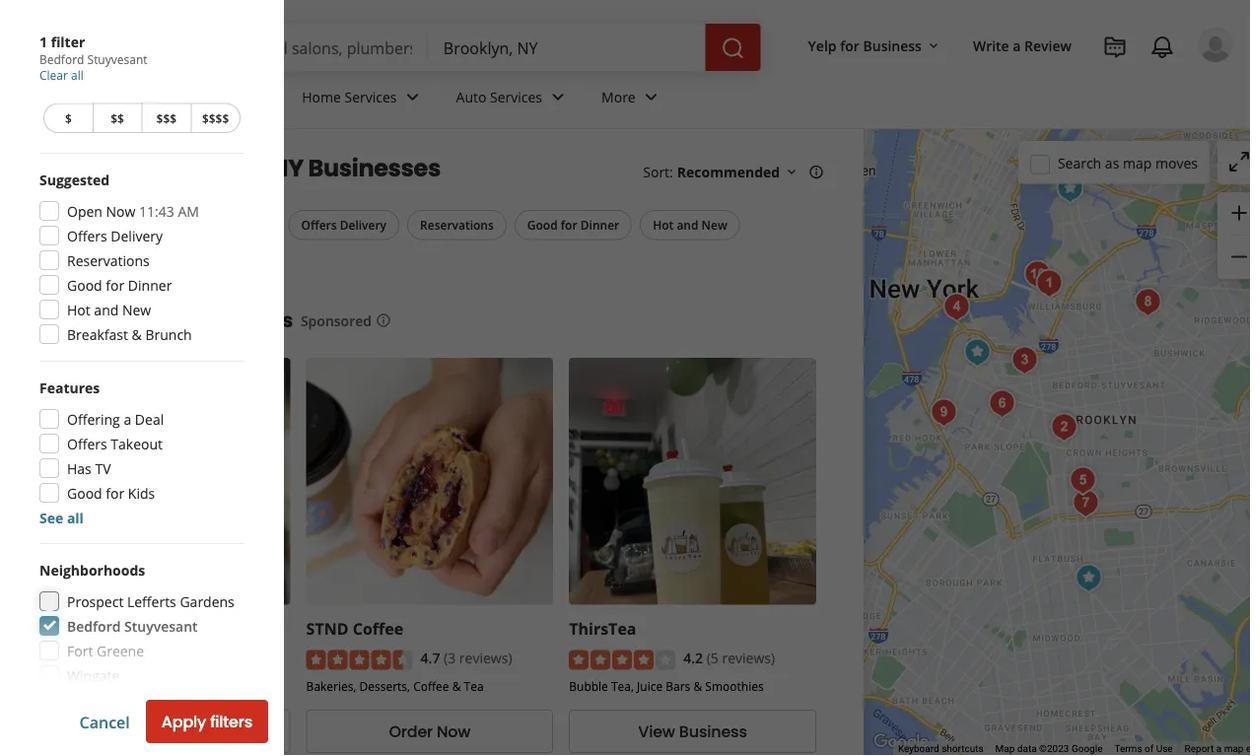 Task type: describe. For each thing, give the bounding box(es) containing it.
$$$
[[156, 110, 177, 126]]

filters
[[210, 711, 252, 733]]

& inside group
[[132, 325, 142, 344]]

report a map e link
[[1185, 743, 1251, 755]]

keyboard shortcuts button
[[898, 742, 984, 755]]

reviews) for order now
[[459, 649, 512, 668]]

more
[[602, 87, 636, 106]]

bedford inside group
[[67, 617, 121, 635]]

offers delivery inside group
[[67, 226, 163, 245]]

4.2
[[684, 649, 703, 668]]

& down reviews
[[82, 672, 91, 689]]

24 chevron down v2 image
[[640, 85, 663, 109]]

hot and new inside hot and new button
[[653, 217, 727, 233]]

and inside group
[[94, 300, 119, 319]]

cancel
[[79, 711, 130, 732]]

auto services
[[456, 87, 542, 106]]

search
[[1058, 154, 1102, 172]]

bakeries,
[[306, 678, 356, 694]]

terms
[[1115, 743, 1142, 755]]

offers inside button
[[301, 217, 337, 233]]

buttermilk channel image
[[924, 393, 964, 432]]

view business link for thirstea
[[569, 710, 816, 753]]

1 horizontal spatial juice
[[637, 678, 663, 694]]

stnd coffee
[[306, 618, 403, 639]]

report
[[1185, 743, 1214, 755]]

(3
[[444, 649, 456, 668]]

prospect lefferts gardens
[[67, 592, 234, 611]]

view business for bora bora smoothie cafe
[[112, 721, 221, 743]]

evelina image
[[1005, 341, 1045, 380]]

4.7
[[421, 649, 440, 668]]

bunna cafe image
[[1129, 282, 1168, 322]]

bora bora smoothie cafe image
[[958, 333, 997, 372]]

smoothies inside bora bora smoothie cafe no reviews coffee & tea, juice bars & smoothies
[[188, 672, 247, 689]]

restaurants
[[166, 87, 243, 106]]

11:43
[[139, 202, 174, 220]]

greene
[[97, 641, 144, 660]]

suggested
[[39, 170, 110, 189]]

home services
[[302, 87, 397, 106]]

cancel button
[[79, 711, 130, 732]]

reviews
[[63, 648, 107, 665]]

business inside button
[[863, 36, 922, 55]]

all button
[[43, 210, 107, 241]]

map for e
[[1224, 743, 1244, 755]]

takeout for featured
[[132, 307, 212, 334]]

hot and new inside group
[[67, 300, 151, 319]]

1 horizontal spatial smoothies
[[705, 678, 764, 694]]

offers for open now
[[67, 226, 107, 245]]

home
[[302, 87, 341, 106]]

businesses
[[308, 152, 441, 185]]

order now link
[[306, 710, 553, 753]]

auto
[[456, 87, 486, 106]]

filters group
[[39, 210, 744, 279]]

$$ button
[[92, 103, 141, 133]]

bakeries, desserts, coffee & tea
[[306, 678, 484, 694]]

©2023
[[1039, 743, 1069, 755]]

view for bora bora smoothie cafe
[[112, 721, 150, 743]]

stnd
[[306, 618, 349, 639]]

restaurants link
[[150, 71, 286, 128]]

tv
[[95, 459, 111, 478]]

apply filters
[[161, 711, 252, 733]]

lefferts
[[127, 592, 176, 611]]

options
[[216, 307, 293, 334]]

see all button
[[39, 508, 84, 527]]

see all
[[39, 508, 84, 527]]

search image
[[721, 37, 745, 60]]

a for offering
[[124, 410, 131, 428]]

aunts et uncles image
[[1066, 484, 1106, 523]]

bars inside bora bora smoothie cafe no reviews coffee & tea, juice bars & smoothies
[[149, 672, 173, 689]]

home services link
[[286, 71, 440, 128]]

write
[[973, 36, 1009, 55]]

deal
[[135, 410, 164, 428]]

a for write
[[1013, 36, 1021, 55]]

4.7 (3 reviews)
[[421, 649, 512, 668]]

new inside button
[[702, 217, 727, 233]]

zanmi image
[[1063, 461, 1103, 500]]

breakfast & brunch inside button
[[56, 256, 167, 272]]

$
[[65, 110, 72, 126]]

map for moves
[[1123, 154, 1152, 172]]

prospect
[[67, 592, 124, 611]]

view for thirstea
[[638, 721, 675, 743]]

and inside button
[[677, 217, 699, 233]]

barboncino pizza & bar image
[[1045, 408, 1084, 447]]

group containing suggested
[[39, 170, 245, 345]]

the river café image
[[937, 287, 977, 327]]

bora bora smoothie cafe link
[[43, 618, 240, 639]]

see
[[39, 508, 63, 527]]

stuyvesant inside group
[[124, 617, 198, 635]]

open now 11:43 am
[[67, 202, 199, 220]]

keyboard shortcuts
[[898, 743, 984, 755]]

use
[[1156, 743, 1173, 755]]

filter
[[51, 32, 85, 51]]

& down 4.2
[[694, 678, 702, 694]]

terms of use link
[[1115, 743, 1173, 755]]

offering a deal
[[67, 410, 164, 428]]

fort
[[67, 641, 93, 660]]

aska image
[[1018, 255, 1058, 294]]

zoom out image
[[1228, 245, 1251, 269]]

desserts,
[[359, 678, 410, 694]]

yelp for business
[[808, 36, 922, 55]]

google image
[[869, 730, 934, 755]]

brunch inside breakfast & brunch button
[[126, 256, 167, 272]]

auto services link
[[440, 71, 586, 128]]

peter luger image
[[1030, 264, 1069, 303]]

hot inside group
[[67, 300, 90, 319]]

1 horizontal spatial bars
[[666, 678, 691, 694]]

$$$$
[[202, 110, 229, 126]]

e
[[1246, 743, 1251, 755]]

dinner inside button
[[581, 217, 619, 233]]

kids
[[128, 484, 155, 502]]

offers for offering a deal
[[67, 434, 107, 453]]

good for dinner button
[[515, 210, 632, 240]]

browsing
[[39, 152, 150, 185]]

has
[[67, 459, 91, 478]]

zoom in image
[[1228, 201, 1251, 225]]

good inside button
[[527, 217, 558, 233]]

24 chevron down v2 image for auto services
[[546, 85, 570, 109]]

google
[[1072, 743, 1103, 755]]

stuyvesant inside 1 filter bedford stuyvesant clear all
[[87, 51, 147, 68]]

data
[[1017, 743, 1037, 755]]

4.2 star rating image
[[569, 650, 676, 670]]

bora bora smoothie cafe no reviews coffee & tea, juice bars & smoothies
[[43, 618, 247, 689]]

user actions element
[[792, 25, 1251, 146]]

has tv
[[67, 459, 111, 478]]

hot and new button
[[640, 210, 740, 240]]

yelp for business button
[[800, 28, 949, 63]]

gardens
[[180, 592, 234, 611]]

2 bora from the left
[[85, 618, 122, 639]]

clear
[[39, 67, 68, 83]]

apply filters button
[[146, 700, 268, 743]]



Task type: vqa. For each thing, say whether or not it's contained in the screenshot.
e
yes



Task type: locate. For each thing, give the bounding box(es) containing it.
1 horizontal spatial now
[[437, 721, 471, 743]]

neighborhoods
[[39, 561, 145, 579]]

1 services from the left
[[345, 87, 397, 106]]

&
[[114, 256, 123, 272], [132, 325, 142, 344], [82, 672, 91, 689], [176, 672, 185, 689], [452, 678, 461, 694], [694, 678, 702, 694]]

24 chevron down v2 image inside auto services link
[[546, 85, 570, 109]]

business down bubble tea, juice bars & smoothies
[[679, 721, 747, 743]]

1 24 chevron down v2 image from the left
[[401, 85, 425, 109]]

0 horizontal spatial reservations
[[67, 251, 150, 270]]

0 vertical spatial breakfast & brunch
[[56, 256, 167, 272]]

0 horizontal spatial bars
[[149, 672, 173, 689]]

1 vertical spatial takeout
[[111, 434, 163, 453]]

hot and new down breakfast & brunch button
[[67, 300, 151, 319]]

0 vertical spatial bedford
[[39, 51, 84, 68]]

2 vertical spatial good
[[67, 484, 102, 502]]

takeout left options
[[132, 307, 212, 334]]

breakfast & brunch down breakfast & brunch button
[[67, 325, 192, 344]]

offering
[[67, 410, 120, 428]]

review
[[1025, 36, 1072, 55]]

1 vertical spatial dinner
[[128, 276, 172, 294]]

bedford down filter
[[39, 51, 84, 68]]

ny
[[271, 152, 304, 185]]

1 vertical spatial a
[[124, 410, 131, 428]]

24 chevron down v2 image right auto services at left top
[[546, 85, 570, 109]]

business left 16 chevron down v2 image
[[863, 36, 922, 55]]

reviews)
[[459, 649, 512, 668], [722, 649, 775, 668]]

coffee down 4.7
[[413, 678, 449, 694]]

write a review link
[[965, 28, 1080, 63]]

stuyvesant down lefferts at the bottom left of page
[[124, 617, 198, 635]]

1 vertical spatial bedford
[[67, 617, 121, 635]]

group containing features
[[39, 378, 245, 528]]

good right the reservations button
[[527, 217, 558, 233]]

view left apply
[[112, 721, 150, 743]]

breakfast & brunch down all
[[56, 256, 167, 272]]

offers takeout
[[67, 434, 163, 453]]

1 bora from the left
[[43, 618, 80, 639]]

now for order
[[437, 721, 471, 743]]

0 vertical spatial good
[[527, 217, 558, 233]]

bedford down "prospect"
[[67, 617, 121, 635]]

16 chevron down v2 image
[[926, 38, 942, 54]]

2 horizontal spatial business
[[863, 36, 922, 55]]

delivery down businesses
[[340, 217, 387, 233]]

0 vertical spatial all
[[71, 67, 84, 83]]

1 horizontal spatial a
[[1013, 36, 1021, 55]]

cafe
[[205, 618, 240, 639]]

1 horizontal spatial hot
[[653, 217, 674, 233]]

0 horizontal spatial hot
[[67, 300, 90, 319]]

smoothies
[[188, 672, 247, 689], [705, 678, 764, 694]]

coffee inside bora bora smoothie cafe no reviews coffee & tea, juice bars & smoothies
[[43, 672, 79, 689]]

hot inside button
[[653, 217, 674, 233]]

offers down ny
[[301, 217, 337, 233]]

4.2 (5 reviews)
[[684, 649, 775, 668]]

bubble tea, juice bars & smoothies
[[569, 678, 764, 694]]

0 horizontal spatial view business
[[112, 721, 221, 743]]

offers delivery
[[301, 217, 387, 233], [67, 226, 163, 245]]

16 info v2 image for browsing brooklyn, ny businesses
[[809, 164, 824, 180]]

0 horizontal spatial now
[[106, 202, 136, 220]]

2 services from the left
[[490, 87, 542, 106]]

1 vertical spatial map
[[1224, 743, 1244, 755]]

tea, down fort greene
[[94, 672, 117, 689]]

map right as at the right top of the page
[[1123, 154, 1152, 172]]

bora up fort greene
[[85, 618, 122, 639]]

of
[[1145, 743, 1154, 755]]

featured takeout options
[[39, 307, 293, 334]]

bora up fort
[[43, 618, 80, 639]]

2 view from the left
[[638, 721, 675, 743]]

1 horizontal spatial and
[[677, 217, 699, 233]]

1 horizontal spatial reviews)
[[722, 649, 775, 668]]

1 horizontal spatial business
[[679, 721, 747, 743]]

dinner left hot and new button on the right
[[581, 217, 619, 233]]

1 vertical spatial breakfast
[[67, 325, 128, 344]]

takeout for offers
[[111, 434, 163, 453]]

offers delivery inside button
[[301, 217, 387, 233]]

offers delivery up breakfast & brunch button
[[67, 226, 163, 245]]

juice inside bora bora smoothie cafe no reviews coffee & tea, juice bars & smoothies
[[120, 672, 146, 689]]

0 vertical spatial hot and new
[[653, 217, 727, 233]]

1 horizontal spatial 16 info v2 image
[[809, 164, 824, 180]]

2 vertical spatial a
[[1216, 743, 1222, 755]]

offers delivery down businesses
[[301, 217, 387, 233]]

a left deal
[[124, 410, 131, 428]]

dinner inside group
[[128, 276, 172, 294]]

map left e
[[1224, 743, 1244, 755]]

stnd coffee link
[[306, 618, 403, 639]]

0 horizontal spatial and
[[94, 300, 119, 319]]

1 vertical spatial now
[[437, 721, 471, 743]]

0 vertical spatial a
[[1013, 36, 1021, 55]]

0 vertical spatial and
[[677, 217, 699, 233]]

moves
[[1156, 154, 1198, 172]]

brunch right featured
[[145, 325, 192, 344]]

brunch inside group
[[145, 325, 192, 344]]

a inside group
[[124, 410, 131, 428]]

2 view business link from the left
[[569, 710, 816, 753]]

0 vertical spatial dinner
[[581, 217, 619, 233]]

delivery inside button
[[340, 217, 387, 233]]

coffee down no
[[43, 672, 79, 689]]

brunch
[[126, 256, 167, 272], [145, 325, 192, 344]]

juice down 4.2 star rating image
[[637, 678, 663, 694]]

and
[[677, 217, 699, 233], [94, 300, 119, 319]]

all
[[80, 217, 94, 233]]

0 vertical spatial new
[[702, 217, 727, 233]]

brooklyn,
[[154, 152, 266, 185]]

1 view business link from the left
[[43, 710, 290, 753]]

sponsored
[[301, 311, 372, 330]]

0 vertical spatial reservations
[[420, 217, 494, 233]]

$$
[[111, 110, 124, 126]]

good for offers takeout
[[67, 484, 102, 502]]

reservations inside button
[[420, 217, 494, 233]]

all right see
[[67, 508, 84, 527]]

16 info v2 image
[[809, 164, 824, 180], [376, 313, 391, 329]]

bedford inside 1 filter bedford stuyvesant clear all
[[39, 51, 84, 68]]

business for bora bora smoothie cafe
[[153, 721, 221, 743]]

thirstea
[[569, 618, 636, 639]]

view business for thirstea
[[638, 721, 747, 743]]

hot down the sort:
[[653, 217, 674, 233]]

a right report
[[1216, 743, 1222, 755]]

new
[[702, 217, 727, 233], [122, 300, 151, 319]]

1 vertical spatial new
[[122, 300, 151, 319]]

2 horizontal spatial coffee
[[413, 678, 449, 694]]

now left 11:43
[[106, 202, 136, 220]]

tea, down 4.2 star rating image
[[611, 678, 634, 694]]

coffee up "4.7 star rating" "image"
[[353, 618, 403, 639]]

bogota latin bistro image
[[983, 384, 1022, 423]]

$$$ button
[[141, 103, 191, 133]]

1 reviews) from the left
[[459, 649, 512, 668]]

services right home
[[345, 87, 397, 106]]

good for kids
[[67, 484, 155, 502]]

1 horizontal spatial dinner
[[581, 217, 619, 233]]

business
[[863, 36, 922, 55], [153, 721, 221, 743], [679, 721, 747, 743]]

business for thirstea
[[679, 721, 747, 743]]

services for auto services
[[490, 87, 542, 106]]

services for home services
[[345, 87, 397, 106]]

all inside 1 filter bedford stuyvesant clear all
[[71, 67, 84, 83]]

1 vertical spatial brunch
[[145, 325, 192, 344]]

& down open now 11:43 am
[[114, 256, 123, 272]]

1
[[39, 32, 47, 51]]

& right featured
[[132, 325, 142, 344]]

map region
[[678, 32, 1251, 755]]

0 vertical spatial map
[[1123, 154, 1152, 172]]

shortcuts
[[942, 743, 984, 755]]

16 filter v2 image
[[56, 218, 72, 234]]

0 horizontal spatial dinner
[[128, 276, 172, 294]]

expand map image
[[1228, 150, 1251, 173]]

0 vertical spatial good for dinner
[[527, 217, 619, 233]]

bedford stuyvesant
[[67, 617, 198, 635]]

juice down greene
[[120, 672, 146, 689]]

breakfast inside group
[[67, 325, 128, 344]]

0 vertical spatial now
[[106, 202, 136, 220]]

$ button
[[43, 103, 92, 133]]

0 horizontal spatial new
[[122, 300, 151, 319]]

hot and new down the sort:
[[653, 217, 727, 233]]

1 horizontal spatial delivery
[[340, 217, 387, 233]]

24 chevron down v2 image for home services
[[401, 85, 425, 109]]

open
[[67, 202, 102, 220]]

1 horizontal spatial view business link
[[569, 710, 816, 753]]

good
[[527, 217, 558, 233], [67, 276, 102, 294], [67, 484, 102, 502]]

1 horizontal spatial map
[[1224, 743, 1244, 755]]

1 horizontal spatial reservations
[[420, 217, 494, 233]]

0 vertical spatial brunch
[[126, 256, 167, 272]]

24 chevron down v2 image inside home services link
[[401, 85, 425, 109]]

good down has tv
[[67, 484, 102, 502]]

all
[[71, 67, 84, 83], [67, 508, 84, 527]]

delivery down open now 11:43 am
[[111, 226, 163, 245]]

view business link
[[43, 710, 290, 753], [569, 710, 816, 753]]

view down bubble tea, juice bars & smoothies
[[638, 721, 675, 743]]

brunch down 11:43
[[126, 256, 167, 272]]

1 view from the left
[[112, 721, 150, 743]]

business right cancel button
[[153, 721, 221, 743]]

0 horizontal spatial juice
[[120, 672, 146, 689]]

& inside button
[[114, 256, 123, 272]]

& up apply
[[176, 672, 185, 689]]

a for report
[[1216, 743, 1222, 755]]

1 horizontal spatial offers delivery
[[301, 217, 387, 233]]

good for dinner inside button
[[527, 217, 619, 233]]

1 vertical spatial all
[[67, 508, 84, 527]]

offers down the open
[[67, 226, 107, 245]]

breakfast up features
[[67, 325, 128, 344]]

breakfast inside breakfast & brunch button
[[56, 256, 111, 272]]

services right auto
[[490, 87, 542, 106]]

clear all link
[[39, 67, 84, 83]]

all right clear
[[71, 67, 84, 83]]

report a map e
[[1185, 743, 1251, 755]]

0 vertical spatial stuyvesant
[[87, 51, 147, 68]]

hot down breakfast & brunch button
[[67, 300, 90, 319]]

$$$$ button
[[191, 103, 241, 133]]

juice
[[120, 672, 146, 689], [637, 678, 663, 694]]

takeout inside group
[[111, 434, 163, 453]]

tea, inside bora bora smoothie cafe no reviews coffee & tea, juice bars & smoothies
[[94, 672, 117, 689]]

smoothie
[[126, 618, 201, 639]]

stuyvesant right clear all link
[[87, 51, 147, 68]]

0 horizontal spatial reviews)
[[459, 649, 512, 668]]

smoothies up the apply filters button on the bottom left of the page
[[188, 672, 247, 689]]

24 chevron down v2 image
[[401, 85, 425, 109], [546, 85, 570, 109]]

featured
[[39, 307, 128, 334]]

1 vertical spatial hot
[[67, 300, 90, 319]]

2 view business from the left
[[638, 721, 747, 743]]

projects image
[[1103, 36, 1127, 59]]

hot
[[653, 217, 674, 233], [67, 300, 90, 319]]

breakfast & brunch
[[56, 256, 167, 272], [67, 325, 192, 344]]

1 horizontal spatial view business
[[638, 721, 747, 743]]

map data ©2023 google
[[995, 743, 1103, 755]]

notifications image
[[1151, 36, 1174, 59]]

now right order
[[437, 721, 471, 743]]

None search field
[[150, 24, 765, 71]]

1 vertical spatial hot and new
[[67, 300, 151, 319]]

0 vertical spatial takeout
[[132, 307, 212, 334]]

4.7 star rating image
[[306, 650, 413, 670]]

group containing neighborhoods
[[39, 560, 245, 710]]

reservations inside group
[[67, 251, 150, 270]]

0 horizontal spatial view business link
[[43, 710, 290, 753]]

2 horizontal spatial a
[[1216, 743, 1222, 755]]

dinner
[[581, 217, 619, 233], [128, 276, 172, 294]]

1 horizontal spatial hot and new
[[653, 217, 727, 233]]

1 horizontal spatial good for dinner
[[527, 217, 619, 233]]

order now
[[389, 721, 471, 743]]

good for dinner
[[527, 217, 619, 233], [67, 276, 172, 294]]

1 horizontal spatial tea,
[[611, 678, 634, 694]]

bora
[[43, 618, 80, 639], [85, 618, 122, 639]]

for inside user actions element
[[840, 36, 860, 55]]

dinner up featured takeout options
[[128, 276, 172, 294]]

view business
[[112, 721, 221, 743], [638, 721, 747, 743]]

1 vertical spatial 16 info v2 image
[[376, 313, 391, 329]]

more link
[[586, 71, 679, 128]]

offers up has tv
[[67, 434, 107, 453]]

0 horizontal spatial map
[[1123, 154, 1152, 172]]

no
[[43, 648, 59, 665]]

takeout down deal
[[111, 434, 163, 453]]

0 horizontal spatial hot and new
[[67, 300, 151, 319]]

reservations button
[[407, 210, 507, 240]]

& left tea
[[452, 678, 461, 694]]

0 vertical spatial hot
[[653, 217, 674, 233]]

offers
[[301, 217, 337, 233], [67, 226, 107, 245], [67, 434, 107, 453]]

terms of use
[[1115, 743, 1173, 755]]

1 vertical spatial and
[[94, 300, 119, 319]]

good for dinner inside group
[[67, 276, 172, 294]]

0 horizontal spatial a
[[124, 410, 131, 428]]

0 horizontal spatial good for dinner
[[67, 276, 172, 294]]

breakfast & brunch inside group
[[67, 325, 192, 344]]

breakfast down all
[[56, 256, 111, 272]]

1 vertical spatial reservations
[[67, 251, 150, 270]]

view business link for bora bora smoothie cafe
[[43, 710, 290, 753]]

keyboard
[[898, 743, 939, 755]]

1 vertical spatial breakfast & brunch
[[67, 325, 192, 344]]

smoothies down 4.2 (5 reviews)
[[705, 678, 764, 694]]

2 24 chevron down v2 image from the left
[[546, 85, 570, 109]]

0 horizontal spatial services
[[345, 87, 397, 106]]

16 info v2 image for featured takeout options
[[376, 313, 391, 329]]

0 horizontal spatial business
[[153, 721, 221, 743]]

0 horizontal spatial delivery
[[111, 226, 163, 245]]

1 horizontal spatial 24 chevron down v2 image
[[546, 85, 570, 109]]

1 vertical spatial stuyvesant
[[124, 617, 198, 635]]

coffee
[[353, 618, 403, 639], [43, 672, 79, 689], [413, 678, 449, 694]]

offers delivery button
[[288, 210, 399, 240]]

reviews) right (5
[[722, 649, 775, 668]]

1 view business from the left
[[112, 721, 221, 743]]

0 horizontal spatial view
[[112, 721, 150, 743]]

0 vertical spatial breakfast
[[56, 256, 111, 272]]

0 horizontal spatial 16 info v2 image
[[376, 313, 391, 329]]

apply
[[161, 711, 206, 733]]

1 horizontal spatial coffee
[[353, 618, 403, 639]]

wingate
[[67, 666, 120, 685]]

0 vertical spatial 16 info v2 image
[[809, 164, 824, 180]]

0 horizontal spatial coffee
[[43, 672, 79, 689]]

yelp
[[808, 36, 837, 55]]

bars down 4.2
[[666, 678, 691, 694]]

starbucks image
[[1069, 559, 1109, 598]]

good up featured
[[67, 276, 102, 294]]

delivery inside group
[[111, 226, 163, 245]]

0 horizontal spatial tea,
[[94, 672, 117, 689]]

bars up apply
[[149, 672, 173, 689]]

for inside filters group
[[561, 217, 577, 233]]

for
[[840, 36, 860, 55], [561, 217, 577, 233], [106, 276, 124, 294], [106, 484, 124, 502]]

1 horizontal spatial bora
[[85, 618, 122, 639]]

good for offers delivery
[[67, 276, 102, 294]]

takeout
[[132, 307, 212, 334], [111, 434, 163, 453]]

business categories element
[[150, 71, 1234, 128]]

1 filter bedford stuyvesant clear all
[[39, 32, 147, 83]]

fort greene
[[67, 641, 144, 660]]

1 horizontal spatial view
[[638, 721, 675, 743]]

0 horizontal spatial offers delivery
[[67, 226, 163, 245]]

1 vertical spatial good for dinner
[[67, 276, 172, 294]]

reviews) up tea
[[459, 649, 512, 668]]

1 horizontal spatial new
[[702, 217, 727, 233]]

2 reviews) from the left
[[722, 649, 775, 668]]

stnd coffee image
[[1051, 169, 1090, 209]]

now for open
[[106, 202, 136, 220]]

0 horizontal spatial smoothies
[[188, 672, 247, 689]]

group
[[39, 170, 245, 345], [1218, 192, 1251, 279], [39, 378, 245, 528], [39, 560, 245, 710]]

order
[[389, 721, 433, 743]]

reservations
[[420, 217, 494, 233], [67, 251, 150, 270]]

0 horizontal spatial bora
[[43, 618, 80, 639]]

write a review
[[973, 36, 1072, 55]]

reviews) for view business
[[722, 649, 775, 668]]

a right write on the top
[[1013, 36, 1021, 55]]

0 horizontal spatial 24 chevron down v2 image
[[401, 85, 425, 109]]

1 vertical spatial good
[[67, 276, 102, 294]]

1 horizontal spatial services
[[490, 87, 542, 106]]

all inside group
[[67, 508, 84, 527]]

24 chevron down v2 image left auto
[[401, 85, 425, 109]]



